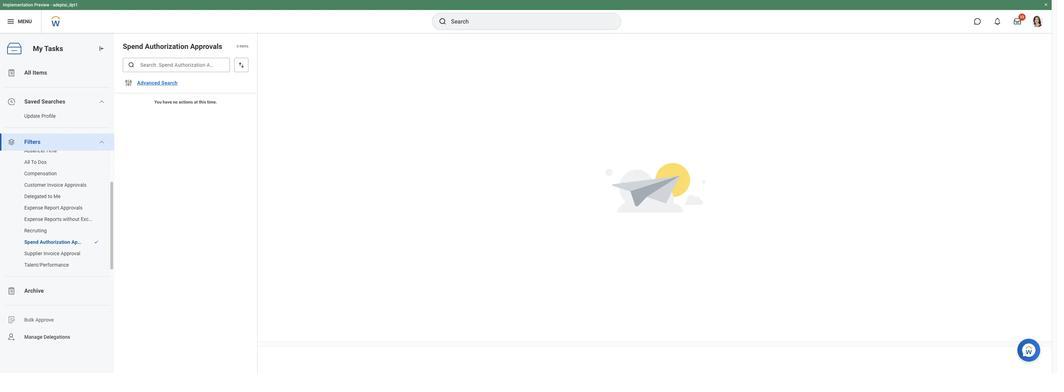 Task type: locate. For each thing, give the bounding box(es) containing it.
1 vertical spatial clipboard image
[[7, 287, 16, 295]]

implementation preview -   adeptai_dpt1
[[3, 3, 78, 8]]

notifications large image
[[994, 18, 1002, 25]]

1 all from the top
[[24, 69, 31, 76]]

approvals down compensation button
[[64, 182, 87, 188]]

menu button
[[0, 10, 41, 33]]

talent/performance button
[[0, 259, 102, 271]]

reports
[[44, 216, 62, 222]]

clipboard image inside archive "button"
[[7, 287, 16, 295]]

Search Workday  search field
[[451, 14, 606, 29]]

bulk approve link
[[0, 311, 114, 329]]

customer invoice approvals button
[[0, 179, 102, 191]]

items
[[33, 69, 47, 76]]

preview
[[34, 3, 49, 8]]

2 all from the top
[[24, 159, 30, 165]]

adeptai_dpt1
[[53, 3, 78, 8]]

menu
[[18, 18, 32, 24]]

0 vertical spatial invoice
[[47, 182, 63, 188]]

approvals left 0
[[190, 42, 222, 51]]

manage delegations link
[[0, 329, 114, 346]]

invoice up talent/performance button
[[44, 251, 59, 256]]

approvals inside button
[[60, 205, 83, 211]]

0 vertical spatial clipboard image
[[7, 69, 16, 77]]

clipboard image
[[7, 69, 16, 77], [7, 287, 16, 295]]

33 button
[[1010, 14, 1026, 29]]

all left the items
[[24, 69, 31, 76]]

expense up recruiting
[[24, 216, 43, 222]]

1 expense from the top
[[24, 205, 43, 211]]

approvals for spend authorization approvals "button"
[[71, 239, 94, 245]]

authorization
[[145, 42, 188, 51], [40, 239, 70, 245]]

clipboard image for archive
[[7, 287, 16, 295]]

talent/performance
[[24, 262, 69, 268]]

2 clipboard image from the top
[[7, 287, 16, 295]]

0 horizontal spatial authorization
[[40, 239, 70, 245]]

approvals for customer invoice approvals button
[[64, 182, 87, 188]]

1 clipboard image from the top
[[7, 69, 16, 77]]

all for all items
[[24, 69, 31, 76]]

spend inside item list element
[[123, 42, 143, 51]]

absence/time button
[[0, 145, 102, 156]]

delegated to me
[[24, 194, 61, 199]]

spend up search icon
[[123, 42, 143, 51]]

clipboard image left all items
[[7, 69, 16, 77]]

to
[[48, 194, 52, 199]]

invoice up me at the left bottom
[[47, 182, 63, 188]]

absence/time
[[24, 148, 57, 154]]

saved searches button
[[0, 93, 114, 110]]

expense report approvals button
[[0, 202, 102, 214]]

profile logan mcneil image
[[1032, 16, 1044, 29]]

spend authorization approvals inside "button"
[[24, 239, 94, 245]]

inbox large image
[[1014, 18, 1022, 25]]

without
[[63, 216, 80, 222]]

1 list from the top
[[0, 64, 114, 346]]

approvals left check icon
[[71, 239, 94, 245]]

2 list from the top
[[0, 145, 114, 271]]

2 expense from the top
[[24, 216, 43, 222]]

update profile button
[[0, 110, 107, 122]]

authorization up the supplier invoice approval
[[40, 239, 70, 245]]

all left to
[[24, 159, 30, 165]]

1 vertical spatial invoice
[[44, 251, 59, 256]]

list
[[0, 64, 114, 346], [0, 145, 114, 271]]

approvals inside "button"
[[71, 239, 94, 245]]

search image
[[438, 17, 447, 26]]

spend authorization approvals up the search: spend authorization approvals text field
[[123, 42, 222, 51]]

no
[[173, 100, 178, 105]]

filters button
[[0, 134, 114, 151]]

rename image
[[7, 316, 16, 324]]

filters
[[24, 139, 40, 145]]

Search: Spend Authorization Approvals text field
[[123, 58, 230, 72]]

saved searches
[[24, 98, 65, 105]]

authorization up the search: spend authorization approvals text field
[[145, 42, 188, 51]]

0 vertical spatial spend authorization approvals
[[123, 42, 222, 51]]

manage delegations
[[24, 334, 70, 340]]

0 vertical spatial all
[[24, 69, 31, 76]]

clipboard image for all items
[[7, 69, 16, 77]]

invoice
[[47, 182, 63, 188], [44, 251, 59, 256]]

items
[[240, 44, 249, 48]]

0 vertical spatial spend
[[123, 42, 143, 51]]

approvals inside button
[[64, 182, 87, 188]]

clipboard image left archive at the bottom of page
[[7, 287, 16, 295]]

archive
[[24, 288, 44, 294]]

approvals
[[190, 42, 222, 51], [64, 182, 87, 188], [60, 205, 83, 211], [71, 239, 94, 245]]

all items
[[24, 69, 47, 76]]

customer invoice approvals
[[24, 182, 87, 188]]

invoice inside button
[[44, 251, 59, 256]]

0 vertical spatial authorization
[[145, 42, 188, 51]]

at
[[194, 100, 198, 105]]

time.
[[207, 100, 217, 105]]

spend up supplier
[[24, 239, 39, 245]]

1 horizontal spatial spend
[[123, 42, 143, 51]]

expense down delegated
[[24, 205, 43, 211]]

delegations
[[44, 334, 70, 340]]

1 horizontal spatial authorization
[[145, 42, 188, 51]]

approvals up without on the bottom left
[[60, 205, 83, 211]]

close environment banner image
[[1044, 3, 1049, 7]]

1 vertical spatial expense
[[24, 216, 43, 222]]

-
[[50, 3, 52, 8]]

profile
[[41, 113, 56, 119]]

approvals inside item list element
[[190, 42, 222, 51]]

invoice inside button
[[47, 182, 63, 188]]

spend authorization approvals
[[123, 42, 222, 51], [24, 239, 94, 245]]

spend authorization approvals up the supplier invoice approval
[[24, 239, 94, 245]]

1 horizontal spatial spend authorization approvals
[[123, 42, 222, 51]]

item list element
[[114, 33, 258, 373]]

1 vertical spatial spend
[[24, 239, 39, 245]]

list containing all items
[[0, 64, 114, 346]]

expense reports without exceptions
[[24, 216, 105, 222]]

customer
[[24, 182, 46, 188]]

0 vertical spatial expense
[[24, 205, 43, 211]]

1 vertical spatial all
[[24, 159, 30, 165]]

recruiting
[[24, 228, 47, 234]]

expense inside 'button'
[[24, 216, 43, 222]]

all
[[24, 69, 31, 76], [24, 159, 30, 165]]

0 horizontal spatial spend authorization approvals
[[24, 239, 94, 245]]

approval
[[61, 251, 80, 256]]

update
[[24, 113, 40, 119]]

approvals for 'expense report approvals' button
[[60, 205, 83, 211]]

actions
[[179, 100, 193, 105]]

justify image
[[6, 17, 15, 26]]

report
[[44, 205, 59, 211]]

expense reports without exceptions button
[[0, 214, 105, 225]]

update profile
[[24, 113, 56, 119]]

clipboard image inside all items button
[[7, 69, 16, 77]]

expense inside button
[[24, 205, 43, 211]]

0 horizontal spatial spend
[[24, 239, 39, 245]]

1 vertical spatial authorization
[[40, 239, 70, 245]]

expense
[[24, 205, 43, 211], [24, 216, 43, 222]]

advanced
[[137, 80, 160, 86]]

user plus image
[[7, 333, 16, 341]]

supplier
[[24, 251, 42, 256]]

my tasks element
[[0, 33, 114, 373]]

you have no actions at this time.
[[154, 100, 217, 105]]

to
[[31, 159, 37, 165]]

configure image
[[124, 79, 133, 87]]

search image
[[128, 61, 135, 69]]

spend
[[123, 42, 143, 51], [24, 239, 39, 245]]

search
[[161, 80, 178, 86]]

1 vertical spatial spend authorization approvals
[[24, 239, 94, 245]]

archive button
[[0, 283, 114, 300]]



Task type: vqa. For each thing, say whether or not it's contained in the screenshot.
'Talent/Performance'
yes



Task type: describe. For each thing, give the bounding box(es) containing it.
spend authorization approvals button
[[0, 236, 94, 248]]

transformation import image
[[98, 45, 105, 52]]

supplier invoice approval button
[[0, 248, 102, 259]]

perspective image
[[7, 138, 16, 146]]

expense for expense reports without exceptions
[[24, 216, 43, 222]]

have
[[163, 100, 172, 105]]

33
[[1021, 15, 1025, 19]]

my tasks
[[33, 44, 63, 53]]

dos
[[38, 159, 47, 165]]

advanced search
[[137, 80, 178, 86]]

authorization inside "button"
[[40, 239, 70, 245]]

saved
[[24, 98, 40, 105]]

invoice for approval
[[44, 251, 59, 256]]

all to dos
[[24, 159, 47, 165]]

tasks
[[44, 44, 63, 53]]

manage
[[24, 334, 42, 340]]

this
[[199, 100, 206, 105]]

spend inside "button"
[[24, 239, 39, 245]]

sort image
[[238, 61, 245, 69]]

spend authorization approvals inside item list element
[[123, 42, 222, 51]]

0 items
[[237, 44, 249, 48]]

0
[[237, 44, 239, 48]]

compensation button
[[0, 168, 102, 179]]

supplier invoice approval
[[24, 251, 80, 256]]

all items button
[[0, 64, 114, 81]]

me
[[54, 194, 61, 199]]

chevron down image
[[99, 139, 105, 145]]

expense report approvals
[[24, 205, 83, 211]]

you
[[154, 100, 162, 105]]

expense for expense report approvals
[[24, 205, 43, 211]]

delegated
[[24, 194, 47, 199]]

list containing absence/time
[[0, 145, 114, 271]]

menu banner
[[0, 0, 1052, 33]]

authorization inside item list element
[[145, 42, 188, 51]]

check image
[[94, 240, 99, 245]]

delegated to me button
[[0, 191, 102, 202]]

bulk
[[24, 317, 34, 323]]

my
[[33, 44, 43, 53]]

compensation
[[24, 171, 57, 176]]

all to dos button
[[0, 156, 102, 168]]

recruiting button
[[0, 225, 102, 236]]

bulk approve
[[24, 317, 54, 323]]

implementation
[[3, 3, 33, 8]]

all for all to dos
[[24, 159, 30, 165]]

chevron down image
[[99, 99, 105, 105]]

approve
[[35, 317, 54, 323]]

exceptions
[[81, 216, 105, 222]]

advanced search button
[[134, 76, 180, 90]]

searches
[[41, 98, 65, 105]]

invoice for approvals
[[47, 182, 63, 188]]

clock check image
[[7, 98, 16, 106]]



